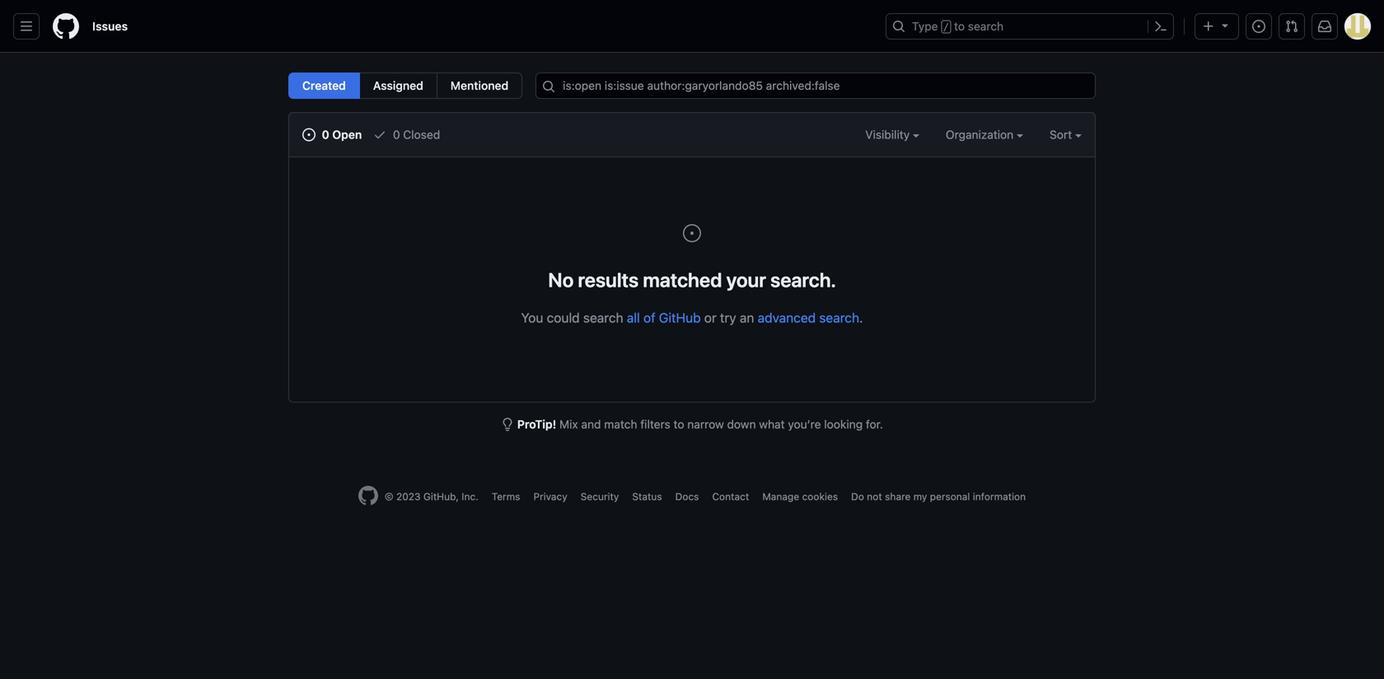 Task type: locate. For each thing, give the bounding box(es) containing it.
issue opened image
[[1253, 20, 1266, 33], [302, 128, 316, 141]]

visibility button
[[866, 126, 920, 143]]

1 horizontal spatial to
[[954, 19, 965, 33]]

search
[[968, 19, 1004, 33], [583, 310, 624, 326], [819, 310, 860, 326]]

organization button
[[946, 126, 1024, 143]]

1 horizontal spatial 0
[[393, 128, 400, 141]]

down
[[727, 417, 756, 431]]

search image
[[542, 80, 556, 93]]

.
[[860, 310, 863, 326]]

try
[[720, 310, 736, 326]]

0 left open
[[322, 128, 329, 141]]

privacy link
[[534, 491, 568, 502]]

triangle down image
[[1219, 19, 1232, 32]]

to right /
[[954, 19, 965, 33]]

1 vertical spatial to
[[674, 417, 684, 431]]

homepage image left ©
[[358, 486, 378, 506]]

homepage image left issues
[[53, 13, 79, 40]]

0
[[322, 128, 329, 141], [393, 128, 400, 141]]

0 horizontal spatial issue opened image
[[302, 128, 316, 141]]

contact link
[[712, 491, 749, 502]]

to right filters
[[674, 417, 684, 431]]

closed
[[403, 128, 440, 141]]

manage cookies button
[[763, 489, 838, 504]]

0 closed link
[[373, 126, 440, 143]]

mix
[[560, 417, 578, 431]]

my
[[914, 491, 927, 502]]

you're
[[788, 417, 821, 431]]

1 horizontal spatial issue opened image
[[1253, 20, 1266, 33]]

2023
[[396, 491, 421, 502]]

1 vertical spatial issue opened image
[[302, 128, 316, 141]]

issues element
[[288, 73, 523, 99]]

search left all on the left top of the page
[[583, 310, 624, 326]]

no results matched your search.
[[548, 268, 836, 291]]

homepage image
[[53, 13, 79, 40], [358, 486, 378, 506]]

security link
[[581, 491, 619, 502]]

security
[[581, 491, 619, 502]]

narrow
[[688, 417, 724, 431]]

issue opened image inside the 0 open link
[[302, 128, 316, 141]]

advanced
[[758, 310, 816, 326]]

0 right the 'check' image
[[393, 128, 400, 141]]

© 2023 github, inc.
[[385, 491, 479, 502]]

to
[[954, 19, 965, 33], [674, 417, 684, 431]]

sort button
[[1050, 126, 1082, 143]]

check image
[[373, 128, 387, 141]]

contact
[[712, 491, 749, 502]]

notifications image
[[1319, 20, 1332, 33]]

0 vertical spatial homepage image
[[53, 13, 79, 40]]

1 0 from the left
[[322, 128, 329, 141]]

issue opened image left 0 open on the top of the page
[[302, 128, 316, 141]]

/
[[943, 21, 949, 33]]

you
[[521, 310, 543, 326]]

of
[[644, 310, 656, 326]]

0 horizontal spatial search
[[583, 310, 624, 326]]

0 horizontal spatial to
[[674, 417, 684, 431]]

1 horizontal spatial homepage image
[[358, 486, 378, 506]]

search right /
[[968, 19, 1004, 33]]

mentioned
[[451, 79, 509, 92]]

0 open
[[319, 128, 362, 141]]

docs link
[[675, 491, 699, 502]]

manage cookies
[[763, 491, 838, 502]]

0 open link
[[302, 126, 362, 143]]

protip! mix and match filters to narrow down what you're looking for.
[[517, 417, 883, 431]]

0 vertical spatial to
[[954, 19, 965, 33]]

search down search.
[[819, 310, 860, 326]]

2 horizontal spatial search
[[968, 19, 1004, 33]]

issue opened image left 'git pull request' icon
[[1253, 20, 1266, 33]]

visibility
[[866, 128, 913, 141]]

2 0 from the left
[[393, 128, 400, 141]]

protip!
[[517, 417, 557, 431]]

0 horizontal spatial 0
[[322, 128, 329, 141]]

0 horizontal spatial homepage image
[[53, 13, 79, 40]]

sort
[[1050, 128, 1072, 141]]

issues
[[92, 19, 128, 33]]

results
[[578, 268, 639, 291]]

inc.
[[462, 491, 479, 502]]

or
[[704, 310, 717, 326]]

do not share my personal information button
[[851, 489, 1026, 504]]

command palette image
[[1155, 20, 1168, 33]]



Task type: vqa. For each thing, say whether or not it's contained in the screenshot.
mortar board image
no



Task type: describe. For each thing, give the bounding box(es) containing it.
terms link
[[492, 491, 520, 502]]

0 for closed
[[393, 128, 400, 141]]

created link
[[288, 73, 360, 99]]

personal
[[930, 491, 970, 502]]

search.
[[771, 268, 836, 291]]

all
[[627, 310, 640, 326]]

do
[[851, 491, 864, 502]]

status
[[632, 491, 662, 502]]

mentioned link
[[437, 73, 523, 99]]

github,
[[423, 491, 459, 502]]

0 closed
[[390, 128, 440, 141]]

looking
[[824, 417, 863, 431]]

git pull request image
[[1286, 20, 1299, 33]]

an
[[740, 310, 754, 326]]

cookies
[[802, 491, 838, 502]]

advanced search link
[[758, 310, 860, 326]]

do not share my personal information
[[851, 491, 1026, 502]]

no
[[548, 268, 574, 291]]

manage
[[763, 491, 800, 502]]

1 vertical spatial homepage image
[[358, 486, 378, 506]]

type
[[912, 19, 938, 33]]

privacy
[[534, 491, 568, 502]]

Search all issues text field
[[536, 73, 1096, 99]]

your
[[727, 268, 766, 291]]

assigned
[[373, 79, 423, 92]]

and
[[581, 417, 601, 431]]

match
[[604, 417, 637, 431]]

all of github link
[[627, 310, 701, 326]]

could
[[547, 310, 580, 326]]

created
[[302, 79, 346, 92]]

plus image
[[1202, 20, 1216, 33]]

organization
[[946, 128, 1017, 141]]

for.
[[866, 417, 883, 431]]

github
[[659, 310, 701, 326]]

0 for open
[[322, 128, 329, 141]]

information
[[973, 491, 1026, 502]]

what
[[759, 417, 785, 431]]

filters
[[641, 417, 671, 431]]

©
[[385, 491, 394, 502]]

Issues search field
[[536, 73, 1096, 99]]

1 horizontal spatial search
[[819, 310, 860, 326]]

assigned link
[[359, 73, 437, 99]]

share
[[885, 491, 911, 502]]

status link
[[632, 491, 662, 502]]

open
[[332, 128, 362, 141]]

type / to search
[[912, 19, 1004, 33]]

issue opened image
[[682, 223, 702, 243]]

not
[[867, 491, 882, 502]]

docs
[[675, 491, 699, 502]]

0 vertical spatial issue opened image
[[1253, 20, 1266, 33]]

terms
[[492, 491, 520, 502]]

matched
[[643, 268, 722, 291]]

you could search all of github or try an advanced search .
[[521, 310, 863, 326]]

light bulb image
[[501, 418, 514, 431]]



